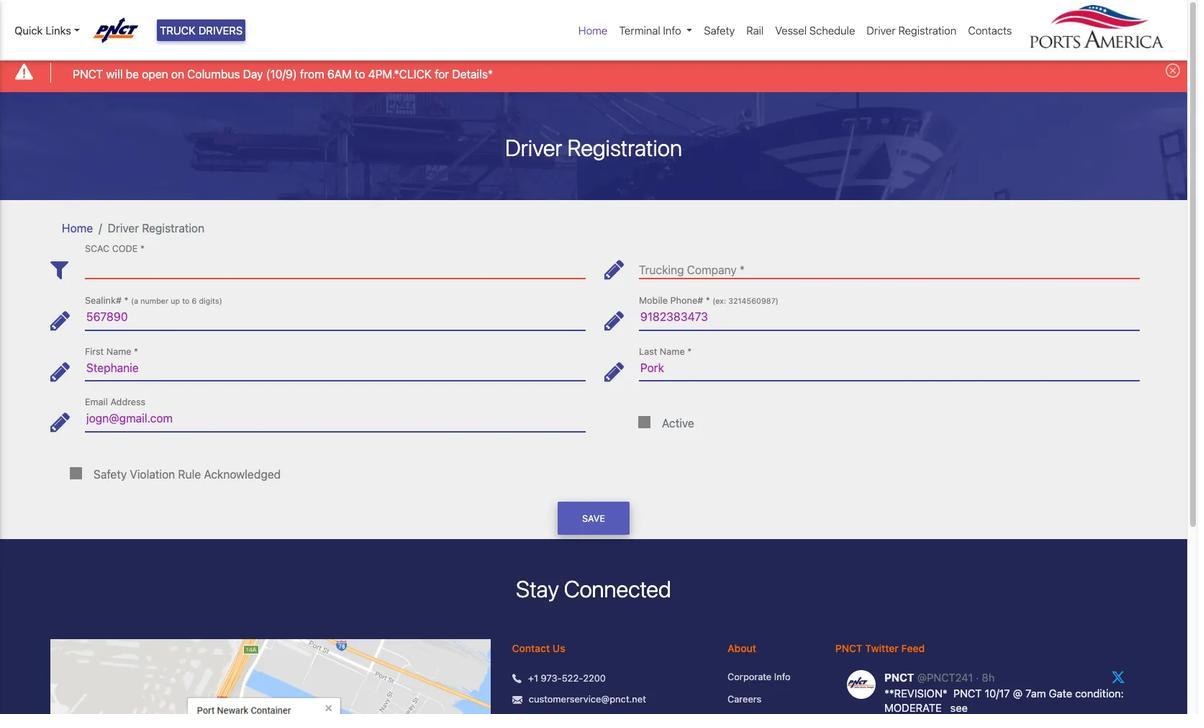 Task type: vqa. For each thing, say whether or not it's contained in the screenshot.
bottommost And
no



Task type: locate. For each thing, give the bounding box(es) containing it.
to inside sealink# * (a number up to 6 digits)
[[182, 297, 190, 305]]

mobile
[[639, 295, 668, 306]]

2200
[[583, 672, 606, 684]]

0 horizontal spatial to
[[182, 297, 190, 305]]

safety left rail
[[704, 24, 735, 37]]

info right terminal
[[663, 24, 681, 37]]

1 vertical spatial driver registration
[[505, 134, 682, 161]]

* right company
[[740, 264, 745, 277]]

0 horizontal spatial driver
[[108, 221, 139, 234]]

2 horizontal spatial registration
[[899, 24, 957, 37]]

first
[[85, 346, 104, 357]]

connected
[[564, 575, 671, 603]]

active
[[662, 417, 694, 430]]

None text field
[[639, 304, 1140, 330]]

name right last
[[660, 346, 685, 357]]

to
[[355, 67, 365, 80], [182, 297, 190, 305]]

1 vertical spatial registration
[[568, 134, 682, 161]]

rule
[[178, 468, 201, 481]]

6am
[[327, 67, 352, 80]]

pnct for pnct twitter feed
[[836, 642, 863, 654]]

trucking
[[639, 264, 684, 277]]

* right code
[[140, 244, 145, 254]]

name
[[106, 346, 131, 357], [660, 346, 685, 357]]

registration
[[899, 24, 957, 37], [568, 134, 682, 161], [142, 221, 205, 234]]

0 horizontal spatial info
[[663, 24, 681, 37]]

0 horizontal spatial home link
[[62, 221, 93, 234]]

name for first
[[106, 346, 131, 357]]

0 vertical spatial pnct
[[73, 67, 103, 80]]

0 horizontal spatial registration
[[142, 221, 205, 234]]

about
[[728, 642, 756, 654]]

home link up scac
[[62, 221, 93, 234]]

info for corporate info
[[774, 671, 791, 682]]

0 horizontal spatial pnct
[[73, 67, 103, 80]]

contacts
[[968, 24, 1012, 37]]

address
[[110, 397, 146, 408]]

* for mobile phone# * (ex: 3214560987)
[[706, 295, 710, 306]]

sealink# * (a number up to 6 digits)
[[85, 295, 222, 306]]

1 vertical spatial home link
[[62, 221, 93, 234]]

digits)
[[199, 297, 222, 305]]

corporate info link
[[728, 670, 814, 684]]

info up careers link
[[774, 671, 791, 682]]

2 horizontal spatial driver registration
[[867, 24, 957, 37]]

code
[[112, 244, 138, 254]]

Trucking Company * text field
[[639, 252, 1140, 279]]

0 horizontal spatial driver registration
[[108, 221, 205, 234]]

home up pnct will be open on columbus day (10/9) from 6am to 4pm.*click for details* alert
[[579, 24, 608, 37]]

0 vertical spatial safety
[[704, 24, 735, 37]]

truck drivers
[[160, 24, 243, 37]]

email
[[85, 397, 108, 408]]

number
[[140, 297, 168, 305]]

to left 6 in the top left of the page
[[182, 297, 190, 305]]

1 vertical spatial driver
[[505, 134, 563, 161]]

phone#
[[670, 295, 703, 306]]

safety for safety
[[704, 24, 735, 37]]

2 name from the left
[[660, 346, 685, 357]]

safety link
[[698, 17, 741, 44]]

home up scac
[[62, 221, 93, 234]]

last name *
[[639, 346, 692, 357]]

scac code *
[[85, 244, 145, 254]]

2 vertical spatial registration
[[142, 221, 205, 234]]

2 vertical spatial driver registration
[[108, 221, 205, 234]]

up
[[171, 297, 180, 305]]

home
[[579, 24, 608, 37], [62, 221, 93, 234]]

info
[[663, 24, 681, 37], [774, 671, 791, 682]]

terminal
[[619, 24, 661, 37]]

pnct
[[73, 67, 103, 80], [836, 642, 863, 654]]

None text field
[[85, 304, 586, 330]]

to inside pnct will be open on columbus day (10/9) from 6am to 4pm.*click for details* link
[[355, 67, 365, 80]]

drivers
[[199, 24, 243, 37]]

*
[[140, 244, 145, 254], [740, 264, 745, 277], [124, 295, 128, 306], [706, 295, 710, 306], [134, 346, 138, 357], [688, 346, 692, 357]]

mobile phone# * (ex: 3214560987)
[[639, 295, 779, 306]]

1 horizontal spatial home
[[579, 24, 608, 37]]

* left "(ex:"
[[706, 295, 710, 306]]

rail link
[[741, 17, 770, 44]]

pnct left twitter on the right of the page
[[836, 642, 863, 654]]

1 vertical spatial safety
[[94, 468, 127, 481]]

acknowledged
[[204, 468, 281, 481]]

contact us
[[512, 642, 565, 654]]

open
[[142, 67, 168, 80]]

0 horizontal spatial safety
[[94, 468, 127, 481]]

0 horizontal spatial name
[[106, 346, 131, 357]]

to right 6am
[[355, 67, 365, 80]]

1 horizontal spatial safety
[[704, 24, 735, 37]]

pnct will be open on columbus day (10/9) from 6am to 4pm.*click for details*
[[73, 67, 493, 80]]

1 vertical spatial home
[[62, 221, 93, 234]]

1 horizontal spatial to
[[355, 67, 365, 80]]

0 vertical spatial driver
[[867, 24, 896, 37]]

driver registration
[[867, 24, 957, 37], [505, 134, 682, 161], [108, 221, 205, 234]]

pnct left will
[[73, 67, 103, 80]]

1 horizontal spatial home link
[[573, 17, 614, 44]]

day
[[243, 67, 263, 80]]

Last Name * text field
[[639, 355, 1140, 381]]

1 horizontal spatial info
[[774, 671, 791, 682]]

safety left violation
[[94, 468, 127, 481]]

1 vertical spatial info
[[774, 671, 791, 682]]

1 name from the left
[[106, 346, 131, 357]]

2 vertical spatial driver
[[108, 221, 139, 234]]

6
[[192, 297, 197, 305]]

0 vertical spatial registration
[[899, 24, 957, 37]]

be
[[126, 67, 139, 80]]

truck drivers link
[[157, 19, 246, 41]]

* right first
[[134, 346, 138, 357]]

twitter
[[865, 642, 899, 654]]

us
[[553, 642, 565, 654]]

safety
[[704, 24, 735, 37], [94, 468, 127, 481]]

1 vertical spatial to
[[182, 297, 190, 305]]

home link
[[573, 17, 614, 44], [62, 221, 93, 234]]

* left (a
[[124, 295, 128, 306]]

0 vertical spatial to
[[355, 67, 365, 80]]

truck
[[160, 24, 196, 37]]

vessel schedule link
[[770, 17, 861, 44]]

close image
[[1166, 64, 1180, 78]]

1 horizontal spatial driver registration
[[505, 134, 682, 161]]

pnct twitter feed
[[836, 642, 925, 654]]

* right last
[[688, 346, 692, 357]]

1 horizontal spatial driver
[[505, 134, 563, 161]]

1 horizontal spatial registration
[[568, 134, 682, 161]]

home link up pnct will be open on columbus day (10/9) from 6am to 4pm.*click for details* alert
[[573, 17, 614, 44]]

0 vertical spatial home link
[[573, 17, 614, 44]]

safety violation rule acknowledged
[[94, 468, 281, 481]]

links
[[46, 24, 71, 37]]

1 horizontal spatial pnct
[[836, 642, 863, 654]]

1 horizontal spatial name
[[660, 346, 685, 357]]

Email Address text field
[[85, 406, 586, 432]]

name right first
[[106, 346, 131, 357]]

0 vertical spatial info
[[663, 24, 681, 37]]

save button
[[558, 502, 630, 535]]

info for terminal info
[[663, 24, 681, 37]]

pnct inside pnct will be open on columbus day (10/9) from 6am to 4pm.*click for details* link
[[73, 67, 103, 80]]

schedule
[[810, 24, 855, 37]]

quick links link
[[14, 22, 80, 38]]

1 vertical spatial pnct
[[836, 642, 863, 654]]

driver
[[867, 24, 896, 37], [505, 134, 563, 161], [108, 221, 139, 234]]

name for last
[[660, 346, 685, 357]]



Task type: describe. For each thing, give the bounding box(es) containing it.
terminal info
[[619, 24, 681, 37]]

(ex:
[[713, 297, 726, 305]]

* for last name *
[[688, 346, 692, 357]]

on
[[171, 67, 184, 80]]

0 vertical spatial home
[[579, 24, 608, 37]]

email address
[[85, 397, 146, 408]]

First Name * text field
[[85, 355, 586, 381]]

driver registration link
[[861, 17, 963, 44]]

pnct will be open on columbus day (10/9) from 6am to 4pm.*click for details* alert
[[0, 53, 1188, 92]]

corporate
[[728, 671, 772, 682]]

columbus
[[187, 67, 240, 80]]

for
[[435, 67, 449, 80]]

stay
[[516, 575, 559, 603]]

trucking company *
[[639, 264, 745, 277]]

last
[[639, 346, 657, 357]]

terminal info link
[[614, 17, 698, 44]]

+1
[[528, 672, 538, 684]]

save
[[582, 513, 605, 524]]

SCAC CODE * search field
[[85, 252, 586, 279]]

3214560987)
[[729, 297, 779, 305]]

* for trucking company *
[[740, 264, 745, 277]]

* for first name *
[[134, 346, 138, 357]]

973-
[[541, 672, 562, 684]]

+1 973-522-2200 link
[[528, 671, 606, 685]]

first name *
[[85, 346, 138, 357]]

will
[[106, 67, 123, 80]]

(a
[[131, 297, 138, 305]]

company
[[687, 264, 737, 277]]

feed
[[902, 642, 925, 654]]

quick links
[[14, 24, 71, 37]]

details*
[[452, 67, 493, 80]]

stay connected
[[516, 575, 671, 603]]

2 horizontal spatial driver
[[867, 24, 896, 37]]

safety for safety violation rule acknowledged
[[94, 468, 127, 481]]

sealink#
[[85, 295, 122, 306]]

careers
[[728, 693, 762, 705]]

pnct for pnct will be open on columbus day (10/9) from 6am to 4pm.*click for details*
[[73, 67, 103, 80]]

0 horizontal spatial home
[[62, 221, 93, 234]]

(10/9)
[[266, 67, 297, 80]]

violation
[[130, 468, 175, 481]]

careers link
[[728, 693, 814, 707]]

scac
[[85, 244, 110, 254]]

corporate info
[[728, 671, 791, 682]]

from
[[300, 67, 324, 80]]

522-
[[562, 672, 583, 684]]

contacts link
[[963, 17, 1018, 44]]

4pm.*click
[[368, 67, 432, 80]]

0 vertical spatial driver registration
[[867, 24, 957, 37]]

customerservice@pnct.net
[[529, 693, 646, 705]]

quick
[[14, 24, 43, 37]]

+1 973-522-2200
[[528, 672, 606, 684]]

contact
[[512, 642, 550, 654]]

vessel schedule
[[775, 24, 855, 37]]

rail
[[747, 24, 764, 37]]

vessel
[[775, 24, 807, 37]]

customerservice@pnct.net link
[[529, 693, 646, 707]]

* for scac code *
[[140, 244, 145, 254]]

pnct will be open on columbus day (10/9) from 6am to 4pm.*click for details* link
[[73, 65, 493, 82]]



